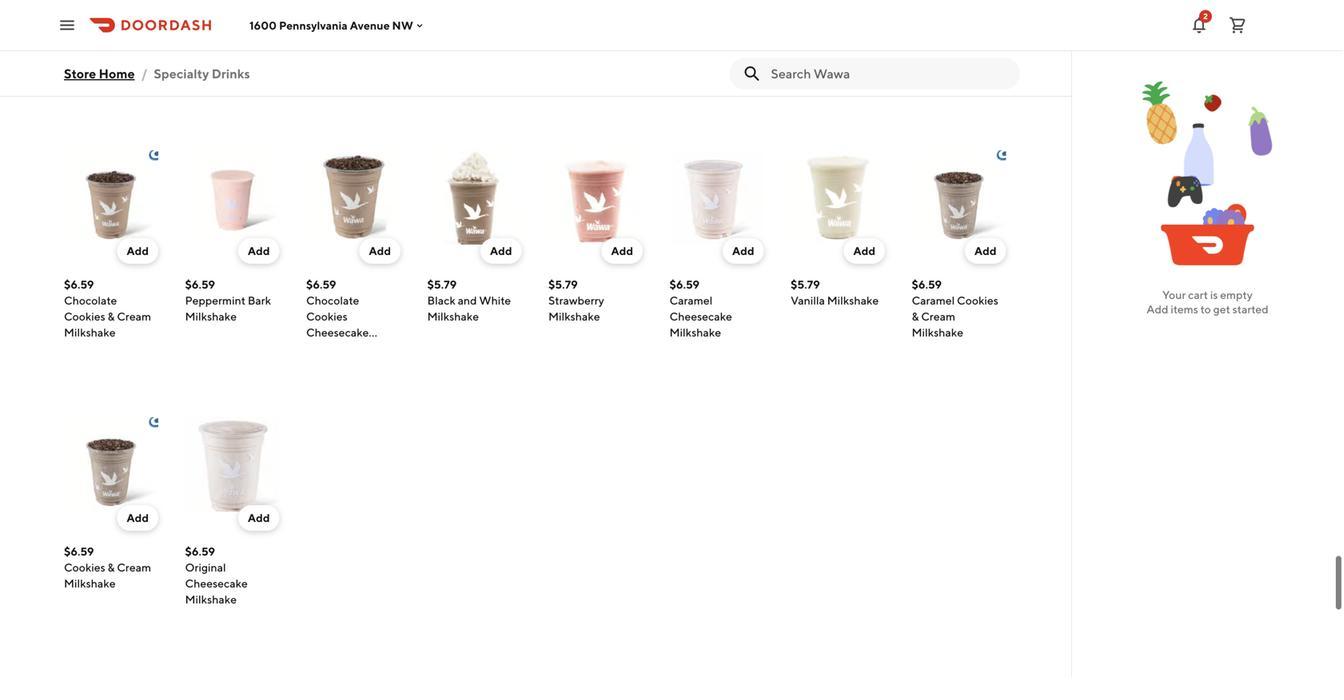 Task type: locate. For each thing, give the bounding box(es) containing it.
drinks
[[172, 58, 245, 88], [212, 66, 250, 81]]

milkshake inside '$6.59 original cheesecake milkshake'
[[185, 593, 237, 606]]

to
[[1201, 303, 1211, 316]]

store home link
[[64, 58, 135, 90]]

$6.59 inside '$6.59 original cheesecake milkshake'
[[185, 545, 215, 558]]

buttery
[[185, 27, 224, 40]]

mint
[[483, 27, 507, 40], [670, 27, 694, 40]]

french
[[306, 27, 342, 40]]

$6.59 chocolate cookies cheesecake milkshake
[[306, 278, 369, 355]]

0 vertical spatial strawberry
[[791, 27, 847, 40]]

home
[[99, 66, 135, 81]]

$6.59 chocolate cookies & cream milkshake
[[64, 278, 151, 339]]

cookies
[[696, 27, 737, 40], [427, 43, 469, 56], [549, 43, 590, 56], [957, 294, 999, 307], [64, 310, 105, 323], [306, 310, 348, 323], [64, 561, 105, 574]]

add
[[127, 244, 149, 257], [248, 244, 270, 257], [369, 244, 391, 257], [490, 244, 512, 257], [611, 244, 633, 257], [732, 244, 754, 257], [854, 244, 876, 257], [975, 244, 997, 257], [1147, 303, 1169, 316], [127, 511, 149, 525], [248, 511, 270, 525]]

$6.59 for $6.59 chocolate cookies & cream milkshake
[[64, 278, 94, 291]]

$6.59 inside '$6.59 peppermint bark milkshake'
[[185, 278, 215, 291]]

caramel cheesecake milkshake image
[[670, 150, 764, 245]]

$6.59 frosted sugar cookie cappuccino
[[64, 11, 135, 72]]

chocolate mint cookies & cream milkshake
[[427, 27, 515, 72]]

$6.59 for $6.59 caramel cookies & cream milkshake
[[912, 278, 942, 291]]

open menu image
[[58, 16, 77, 35]]

cream inside peppermint cookies & cream milkshake
[[602, 43, 636, 56]]

2 $5.79 from the left
[[549, 278, 578, 291]]

0 horizontal spatial caramel
[[226, 27, 269, 40]]

caramel inside $6.59 caramel cheesecake milkshake
[[670, 294, 713, 307]]

vanilla inside $5.79 vanilla milkshake
[[791, 294, 825, 307]]

milkshake inside '$6.59 peppermint bark milkshake'
[[185, 310, 237, 323]]

cart
[[1188, 288, 1208, 301]]

Search Wawa search field
[[771, 65, 1008, 82]]

strawberry
[[791, 27, 847, 40], [549, 294, 604, 307]]

avenue
[[350, 19, 390, 32]]

coffee
[[306, 43, 341, 56]]

$5.79 black and white milkshake
[[427, 278, 511, 323]]

milkshake inside chocolate mint cookies & cream milkshake
[[427, 59, 479, 72]]

1 mint from the left
[[483, 27, 507, 40]]

1 vertical spatial strawberry
[[549, 294, 604, 307]]

peppermint inside '$6.59 peppermint bark milkshake'
[[185, 294, 246, 307]]

chocolate inside $6.59 chocolate cookies & cream milkshake
[[64, 294, 117, 307]]

$6.59 original cheesecake milkshake
[[185, 545, 248, 606]]

caramel for $6.59 caramel cookies & cream milkshake
[[912, 294, 955, 307]]

peppermint
[[549, 27, 609, 40], [185, 294, 246, 307]]

$20.19 french vanilla coffee to go
[[306, 11, 379, 56]]

pennsylvania
[[279, 19, 348, 32]]

add for $6.59 chocolate cookies & cream milkshake
[[127, 244, 149, 257]]

2 horizontal spatial caramel
[[912, 294, 955, 307]]

1 $5.79 from the left
[[427, 278, 457, 291]]

$5.79 inside $5.79 vanilla milkshake
[[791, 278, 820, 291]]

1 horizontal spatial caramel
[[670, 294, 713, 307]]

your
[[1163, 288, 1186, 301]]

$6.59
[[64, 11, 94, 24], [64, 278, 94, 291], [185, 278, 215, 291], [306, 278, 336, 291], [670, 278, 700, 291], [912, 278, 942, 291], [64, 545, 94, 558], [185, 545, 215, 558]]

milkshake inside mint cookies & cream milkshake
[[706, 43, 758, 56]]

0 horizontal spatial mint
[[483, 27, 507, 40]]

1 horizontal spatial mint
[[670, 27, 694, 40]]

milkshake inside $5.79 vanilla milkshake
[[827, 294, 879, 307]]

milkshake inside $6.59 chocolate cookies cheesecake milkshake
[[306, 342, 358, 355]]

strawberry cheesecake milkshake
[[791, 27, 854, 72]]

peppermint cookies & cream milkshake
[[549, 27, 636, 72]]

$6.59 for $6.59 frosted sugar cookie cappuccino
[[64, 11, 94, 24]]

$5.79 strawberry milkshake
[[549, 278, 604, 323]]

3 $5.79 from the left
[[791, 278, 820, 291]]

add for $5.79 vanilla milkshake
[[854, 244, 876, 257]]

& inside $6.59 cookies & cream milkshake
[[108, 561, 115, 574]]

chocolate inside $6.59 chocolate cookies cheesecake milkshake
[[306, 294, 359, 307]]

&
[[739, 27, 747, 40], [471, 43, 478, 56], [592, 43, 599, 56], [108, 310, 115, 323], [912, 310, 919, 323], [108, 561, 115, 574]]

milkshake inside peppermint cookies & cream milkshake
[[549, 59, 600, 72]]

$6.59 inside $6.59 cookies & cream milkshake
[[64, 545, 94, 558]]

1 vertical spatial vanilla
[[791, 294, 825, 307]]

chocolate milkshake
[[912, 27, 965, 56]]

cream
[[185, 43, 219, 56], [480, 43, 515, 56], [602, 43, 636, 56], [670, 43, 704, 56], [117, 310, 151, 323], [921, 310, 956, 323], [117, 561, 151, 574]]

strawberry milkshake image
[[549, 150, 643, 245]]

add inside your cart is empty add items to get started
[[1147, 303, 1169, 316]]

vanilla
[[344, 27, 379, 40], [791, 294, 825, 307]]

is
[[1210, 288, 1218, 301]]

store home / specialty drinks
[[64, 66, 250, 81]]

caramel for $6.59 caramel cheesecake milkshake
[[670, 294, 713, 307]]

1 horizontal spatial peppermint
[[549, 27, 609, 40]]

vanilla milkshake image
[[791, 150, 885, 245]]

mint inside chocolate mint cookies & cream milkshake
[[483, 27, 507, 40]]

0 vertical spatial vanilla
[[344, 27, 379, 40]]

$5.79
[[427, 278, 457, 291], [549, 278, 578, 291], [791, 278, 820, 291]]

notification bell image
[[1190, 16, 1209, 35]]

cream inside $6.59 chocolate cookies & cream milkshake
[[117, 310, 151, 323]]

add for $5.79 black and white milkshake
[[490, 244, 512, 257]]

store
[[64, 66, 96, 81]]

original cheesecake milkshake image
[[185, 417, 279, 512]]

$5.79 inside $5.79 black and white milkshake
[[427, 278, 457, 291]]

$5.79 inside $5.79 strawberry milkshake
[[549, 278, 578, 291]]

cheesecake
[[791, 43, 854, 56], [670, 310, 732, 323], [306, 326, 369, 339], [185, 577, 248, 590]]

cookies inside chocolate mint cookies & cream milkshake
[[427, 43, 469, 56]]

$6.59 caramel cheesecake milkshake
[[670, 278, 732, 339]]

cookies inside $6.59 caramel cookies & cream milkshake
[[957, 294, 999, 307]]

1 vertical spatial peppermint
[[185, 294, 246, 307]]

$6.59 inside $6.59 frosted sugar cookie cappuccino
[[64, 11, 94, 24]]

$6.59 inside $6.59 chocolate cookies & cream milkshake
[[64, 278, 94, 291]]

& inside $6.59 caramel cookies & cream milkshake
[[912, 310, 919, 323]]

cream inside $6.59 caramel cookies & cream milkshake
[[921, 310, 956, 323]]

2 horizontal spatial $5.79
[[791, 278, 820, 291]]

add for $6.59 chocolate cookies cheesecake milkshake
[[369, 244, 391, 257]]

caramel
[[226, 27, 269, 40], [670, 294, 713, 307], [912, 294, 955, 307]]

$6.59 inside $6.59 caramel cookies & cream milkshake
[[912, 278, 942, 291]]

add button
[[117, 238, 158, 264], [117, 238, 158, 264], [238, 238, 279, 264], [238, 238, 279, 264], [359, 238, 401, 264], [359, 238, 401, 264], [480, 238, 522, 264], [480, 238, 522, 264], [602, 238, 643, 264], [602, 238, 643, 264], [723, 238, 764, 264], [723, 238, 764, 264], [844, 238, 885, 264], [844, 238, 885, 264], [965, 238, 1006, 264], [965, 238, 1006, 264], [117, 505, 158, 531], [117, 505, 158, 531], [238, 505, 279, 531], [238, 505, 279, 531]]

0 horizontal spatial $5.79
[[427, 278, 457, 291]]

1 horizontal spatial $5.79
[[549, 278, 578, 291]]

specialty
[[64, 58, 168, 88], [154, 66, 209, 81]]

$6.59 for $6.59 caramel cheesecake milkshake
[[670, 278, 700, 291]]

$6.59 inside $6.59 chocolate cookies cheesecake milkshake
[[306, 278, 336, 291]]

cookies inside mint cookies & cream milkshake
[[696, 27, 737, 40]]

0 horizontal spatial vanilla
[[344, 27, 379, 40]]

add for $6.59 caramel cookies & cream milkshake
[[975, 244, 997, 257]]

1 horizontal spatial strawberry
[[791, 27, 847, 40]]

latte
[[222, 43, 248, 56]]

2 mint from the left
[[670, 27, 694, 40]]

& inside peppermint cookies & cream milkshake
[[592, 43, 599, 56]]

$20.19
[[306, 11, 342, 24]]

0 vertical spatial peppermint
[[549, 27, 609, 40]]

get
[[1213, 303, 1231, 316]]

black
[[427, 294, 456, 307]]

chocolate
[[427, 27, 480, 40], [912, 27, 965, 40], [64, 294, 117, 307], [306, 294, 359, 307]]

$5.79 for $5.79 black and white milkshake
[[427, 278, 457, 291]]

$6.59 inside $6.59 caramel cheesecake milkshake
[[670, 278, 700, 291]]

0 horizontal spatial peppermint
[[185, 294, 246, 307]]

1 horizontal spatial vanilla
[[791, 294, 825, 307]]

milkshake
[[706, 43, 758, 56], [912, 43, 964, 56], [427, 59, 479, 72], [549, 59, 600, 72], [791, 59, 842, 72], [827, 294, 879, 307], [185, 310, 237, 323], [427, 310, 479, 323], [549, 310, 600, 323], [64, 326, 116, 339], [670, 326, 721, 339], [912, 326, 964, 339], [306, 342, 358, 355], [64, 577, 116, 590], [185, 593, 237, 606]]

vanilla inside the $20.19 french vanilla coffee to go
[[344, 27, 379, 40]]

caramel inside $6.59 caramel cookies & cream milkshake
[[912, 294, 955, 307]]



Task type: vqa. For each thing, say whether or not it's contained in the screenshot.
$5.79 Vanilla Milkshake
yes



Task type: describe. For each thing, give the bounding box(es) containing it.
$5.79 for $5.79 vanilla milkshake
[[791, 278, 820, 291]]

& inside mint cookies & cream milkshake
[[739, 27, 747, 40]]

add for $6.59 cookies & cream milkshake
[[127, 511, 149, 525]]

mint cookies & cream milkshake
[[670, 27, 758, 56]]

0 items, open order cart image
[[1228, 16, 1247, 35]]

1600
[[249, 19, 277, 32]]

your cart is empty add items to get started
[[1147, 288, 1269, 316]]

cookies inside $6.59 chocolate cookies cheesecake milkshake
[[306, 310, 348, 323]]

cookies inside peppermint cookies & cream milkshake
[[549, 43, 590, 56]]

milkshake inside $6.59 cookies & cream milkshake
[[64, 577, 116, 590]]

add for $5.79 strawberry milkshake
[[611, 244, 633, 257]]

chocolate inside chocolate mint cookies & cream milkshake
[[427, 27, 480, 40]]

$6.59 for $6.59 peppermint bark milkshake
[[185, 278, 215, 291]]

caramel cookies & cream milkshake image
[[912, 150, 1006, 245]]

add for $6.59 caramel cheesecake milkshake
[[732, 244, 754, 257]]

$5.79 vanilla milkshake
[[791, 278, 879, 307]]

$6.59 peppermint bark milkshake
[[185, 278, 271, 323]]

0 horizontal spatial strawberry
[[549, 294, 604, 307]]

cookies inside $6.59 chocolate cookies & cream milkshake
[[64, 310, 105, 323]]

milkshake inside $6.59 caramel cheesecake milkshake
[[670, 326, 721, 339]]

white
[[479, 294, 511, 307]]

cream inside $5.29 buttery caramel cream latte
[[185, 43, 219, 56]]

$5.29
[[185, 11, 215, 24]]

chocolate cookies cheesecake milkshake image
[[306, 150, 401, 245]]

peppermint bark milkshake image
[[185, 150, 279, 245]]

cappuccino
[[64, 59, 126, 72]]

1600 pennsylvania avenue nw
[[249, 19, 413, 32]]

frosted
[[64, 27, 103, 40]]

go
[[358, 43, 374, 56]]

original
[[185, 561, 226, 574]]

$6.59 for $6.59 original cheesecake milkshake
[[185, 545, 215, 558]]

black and white milkshake image
[[427, 150, 522, 245]]

$6.59 caramel cookies & cream milkshake
[[912, 278, 999, 339]]

started
[[1233, 303, 1269, 316]]

$5.29 buttery caramel cream latte
[[185, 11, 269, 56]]

cream inside chocolate mint cookies & cream milkshake
[[480, 43, 515, 56]]

add for $6.59 original cheesecake milkshake
[[248, 511, 270, 525]]

caramel inside $5.29 buttery caramel cream latte
[[226, 27, 269, 40]]

strawberry inside strawberry cheesecake milkshake
[[791, 27, 847, 40]]

cookie
[[64, 43, 100, 56]]

and
[[458, 294, 477, 307]]

milkshake inside $5.79 strawberry milkshake
[[549, 310, 600, 323]]

mint inside mint cookies & cream milkshake
[[670, 27, 694, 40]]

cookies & cream milkshake image
[[64, 417, 158, 512]]

cream inside $6.59 cookies & cream milkshake
[[117, 561, 151, 574]]

cookies inside $6.59 cookies & cream milkshake
[[64, 561, 105, 574]]

milkshake inside $5.79 black and white milkshake
[[427, 310, 479, 323]]

$6.59 for $6.59 cookies & cream milkshake
[[64, 545, 94, 558]]

& inside chocolate mint cookies & cream milkshake
[[471, 43, 478, 56]]

chocolate cookies & cream milkshake image
[[64, 150, 158, 245]]

to
[[344, 43, 356, 56]]

milkshake inside strawberry cheesecake milkshake
[[791, 59, 842, 72]]

peppermint inside peppermint cookies & cream milkshake
[[549, 27, 609, 40]]

$6.59 for $6.59 chocolate cookies cheesecake milkshake
[[306, 278, 336, 291]]

sugar
[[105, 27, 135, 40]]

bark
[[248, 294, 271, 307]]

& inside $6.59 chocolate cookies & cream milkshake
[[108, 310, 115, 323]]

cream inside mint cookies & cream milkshake
[[670, 43, 704, 56]]

add for $6.59 peppermint bark milkshake
[[248, 244, 270, 257]]

nw
[[392, 19, 413, 32]]

2
[[1203, 12, 1208, 21]]

/
[[141, 66, 147, 81]]

empty
[[1220, 288, 1253, 301]]

milkshake inside $6.59 chocolate cookies & cream milkshake
[[64, 326, 116, 339]]

milkshake inside chocolate milkshake
[[912, 43, 964, 56]]

items
[[1171, 303, 1198, 316]]

1600 pennsylvania avenue nw button
[[249, 19, 426, 32]]

specialty drinks
[[64, 58, 245, 88]]

$5.79 for $5.79 strawberry milkshake
[[549, 278, 578, 291]]

$6.59 cookies & cream milkshake
[[64, 545, 151, 590]]

milkshake inside $6.59 caramel cookies & cream milkshake
[[912, 326, 964, 339]]



